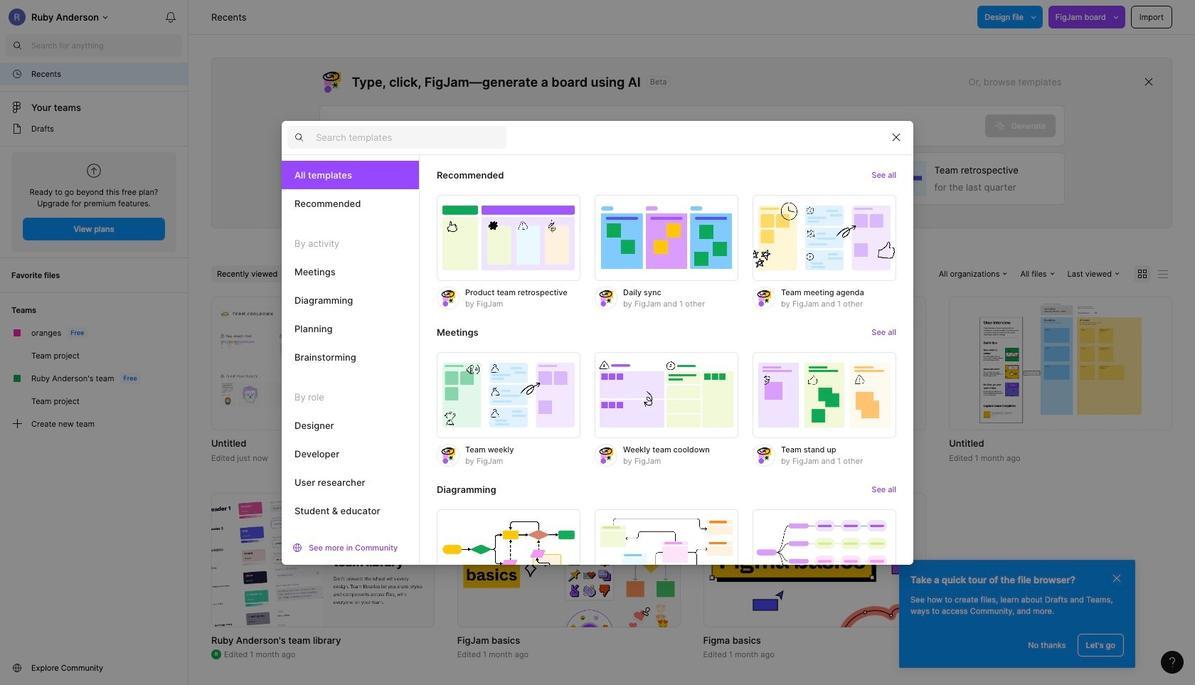 Task type: locate. For each thing, give the bounding box(es) containing it.
dialog
[[282, 120, 914, 624]]

team meeting agenda image
[[753, 195, 897, 281]]

recent 16 image
[[11, 68, 23, 80]]

Search templates text field
[[316, 129, 507, 146]]

diagram basics image
[[437, 510, 581, 596]]

bell 32 image
[[159, 6, 182, 28]]

Ex: A weekly team meeting, starting with an ice breaker field
[[320, 106, 986, 146]]

page 16 image
[[11, 123, 23, 135]]

mindmap image
[[753, 510, 897, 596]]

file thumbnail image
[[981, 304, 1142, 424], [219, 306, 428, 422], [465, 306, 674, 422], [711, 306, 920, 422], [211, 493, 435, 627], [458, 493, 681, 627], [704, 493, 927, 627]]

team weekly image
[[437, 352, 581, 438]]



Task type: vqa. For each thing, say whether or not it's contained in the screenshot.
bell 32 icon
yes



Task type: describe. For each thing, give the bounding box(es) containing it.
community 16 image
[[11, 663, 23, 674]]

product team retrospective image
[[437, 195, 581, 281]]

weekly team cooldown image
[[595, 352, 739, 438]]

uml diagram image
[[595, 510, 739, 596]]

team stand up image
[[753, 352, 897, 438]]

search 32 image
[[6, 34, 28, 57]]

Search for anything text field
[[31, 40, 182, 51]]

daily sync image
[[595, 195, 739, 281]]



